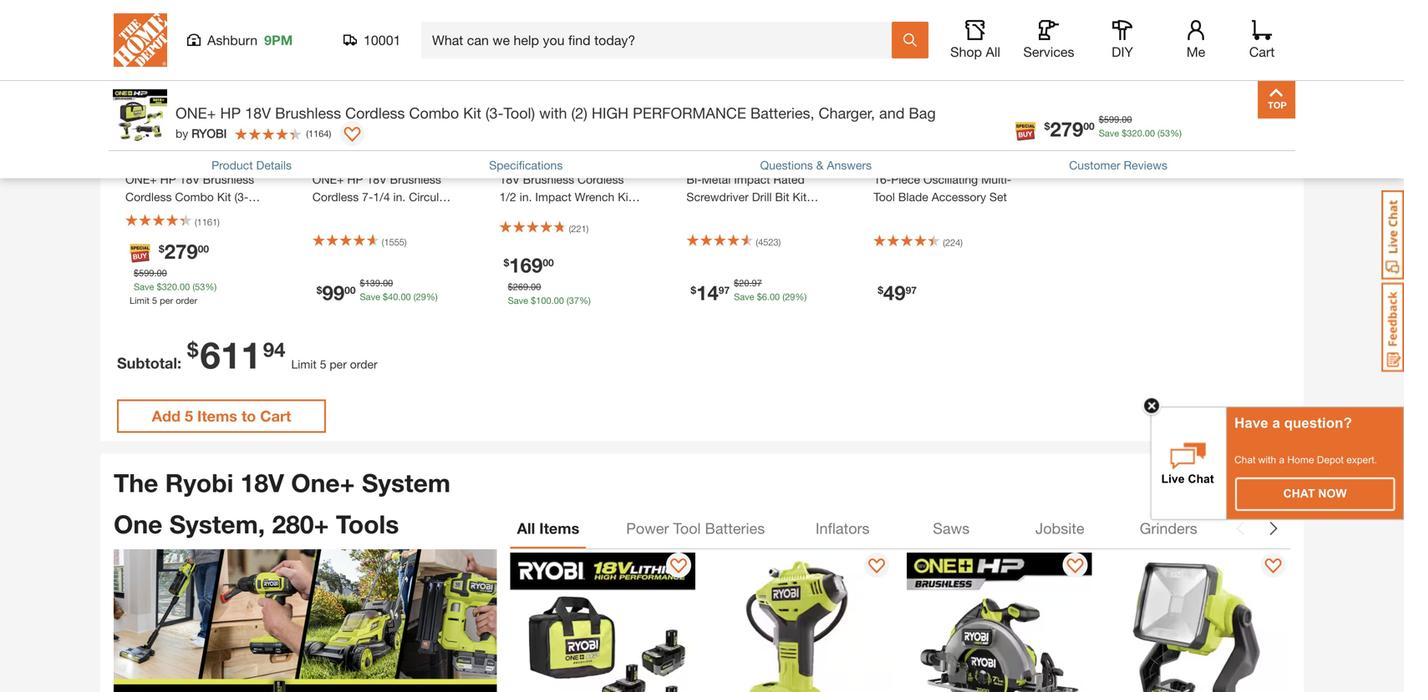 Task type: vqa. For each thing, say whether or not it's contained in the screenshot.
1 / 5 GROUP
yes



Task type: describe. For each thing, give the bounding box(es) containing it.
one
[[114, 510, 162, 539]]

0 vertical spatial ryobi
[[192, 127, 227, 140]]

battery
[[561, 208, 599, 221]]

%) inside $ 99 00 $ 139 . 00 save $ 40 . 00 ( 29 %)
[[426, 292, 438, 302]]

impact inside bi-metal impact rated screwdriver drill bit kit (70-piece)
[[734, 172, 770, 186]]

inflators button
[[805, 509, 880, 549]]

1164
[[308, 128, 329, 139]]

29 for 99
[[416, 292, 426, 302]]

shop
[[950, 44, 982, 60]]

224
[[945, 237, 961, 248]]

the
[[114, 468, 158, 498]]

subtotal: $ 611 94 limit 5 per order
[[117, 333, 378, 377]]

ryobi inside ryobi 16-piece oscillating multi- tool blade accessory set
[[874, 157, 910, 171]]

(2)
[[571, 104, 587, 122]]

brushless inside ridgid 18v brushless cordless 1/2 in. impact wrench kit with 4.0 ah battery and charger
[[523, 172, 574, 186]]

49
[[883, 281, 906, 304]]

97 for 49
[[906, 284, 917, 296]]

16-
[[874, 172, 891, 186]]

611
[[200, 333, 261, 377]]

00 inside $ 169 00
[[543, 257, 554, 269]]

(tool
[[338, 208, 363, 221]]

one+ hp 18v brushless cordless 7-1/4 in. circular saw (tool only) link
[[312, 157, 456, 221]]

and inside ridgid 18v brushless cordless 1/2 in. impact wrench kit with 4.0 ah battery and charger
[[602, 208, 622, 221]]

wrench
[[575, 190, 615, 204]]

save for $ 599 . 00 save $ 320 . 00 ( 53 %)
[[1099, 128, 1119, 139]]

jobsite
[[1035, 520, 1084, 538]]

inflators
[[816, 520, 870, 538]]

7-
[[362, 190, 373, 204]]

impact inside ridgid 18v brushless cordless 1/2 in. impact wrench kit with 4.0 ah battery and charger
[[535, 190, 571, 204]]

( inside "$ 599 . 00 save $ 320 . 00 ( 53 %)"
[[1158, 128, 1160, 139]]

tool)
[[504, 104, 535, 122]]

$ 279 00 inside '1 / 5' "group"
[[159, 239, 209, 263]]

system
[[362, 468, 451, 498]]

tools
[[336, 510, 399, 539]]

with for (2)
[[539, 104, 567, 122]]

saws
[[933, 520, 970, 538]]

( inside $ 269 . 00 save $ 100 . 00 ( 37 %)
[[567, 295, 569, 306]]

product details
[[212, 158, 292, 172]]

chat now link
[[1236, 479, 1394, 510]]

one+ for one+ hp 18v brushless cordless 7-1/4 in. circular saw (tool only)
[[312, 172, 344, 186]]

bi-metal impact rated screwdriver drill bit kit (70-piece) link
[[687, 157, 830, 221]]

tool inside ryobi 16-piece oscillating multi- tool blade accessory set
[[874, 190, 895, 204]]

one+ 18v lithium-ion high performance starter kit with 2.0 ah battery, 4.0 ah battery, 6.0 ah battery, charger, and bag image
[[510, 553, 695, 693]]

1 display image from the left
[[1067, 559, 1084, 576]]

1555
[[384, 237, 404, 248]]

$ 599 . 00 save $ 320 . 00 ( 53 %) limit 5 per order
[[130, 268, 217, 306]]

cart inside button
[[260, 407, 291, 425]]

items inside visualtabs tab list
[[539, 520, 579, 538]]

hp for one+ hp 18v brushless cordless combo kit (3-tool) with (2) high performance batteries, charger, and bag
[[220, 104, 241, 122]]

&
[[816, 158, 824, 172]]

1 horizontal spatial 279
[[1050, 117, 1083, 141]]

ashburn
[[207, 32, 258, 48]]

by
[[176, 127, 188, 140]]

metal
[[702, 172, 731, 186]]

add
[[152, 407, 181, 425]]

0 vertical spatial and
[[879, 104, 905, 122]]

reviews
[[1124, 158, 1168, 172]]

combo
[[409, 104, 459, 122]]

only)
[[366, 208, 393, 221]]

limit inside $ 599 . 00 save $ 320 . 00 ( 53 %) limit 5 per order
[[130, 295, 149, 306]]

all inside visualtabs tab list
[[517, 520, 535, 538]]

shop all button
[[949, 20, 1002, 60]]

add 5 items to cart
[[152, 407, 291, 425]]

add 5 items to cart button
[[117, 400, 326, 433]]

power
[[626, 520, 669, 538]]

batteries,
[[750, 104, 814, 122]]

system,
[[169, 510, 265, 539]]

1 horizontal spatial cart
[[1249, 44, 1275, 60]]

screwdriver
[[687, 190, 749, 204]]

99
[[322, 281, 344, 304]]

circular
[[409, 190, 449, 204]]

one+ hp 18v brushless cordless 7-1/4 in. circular saw (tool only) image inside 2 / 5 group
[[304, 0, 465, 145]]

with for 4.0
[[499, 208, 521, 221]]

saw
[[312, 208, 335, 221]]

( 221 )
[[569, 224, 589, 234]]

1 horizontal spatial one+ hp 18v brushless cordless 7-1/4 in. circular saw (tool only) image
[[907, 553, 1092, 693]]

cordless for tool)
[[345, 104, 405, 122]]

139
[[365, 278, 380, 289]]

grinders
[[1140, 520, 1197, 538]]

tool inside button
[[673, 520, 701, 538]]

10001 button
[[344, 32, 401, 48]]

+ for 14
[[839, 56, 857, 92]]

kit inside ridgid 18v brushless cordless 1/2 in. impact wrench kit with 4.0 ah battery and charger
[[618, 190, 632, 204]]

customer reviews
[[1069, 158, 1168, 172]]

one+ hp 18v brushless cordless combo kit (3-tool) with (2) high performance batteries, charger, and bag
[[176, 104, 936, 122]]

16-piece oscillating multi-tool blade accessory set image
[[865, 0, 1026, 145]]

$ 269 . 00 save $ 100 . 00 ( 37 %)
[[508, 282, 591, 306]]

live chat image
[[1382, 191, 1404, 280]]

20
[[739, 278, 749, 289]]

hp for one+ hp 18v brushless cordless 7-1/4 in. circular saw (tool only)
[[347, 172, 363, 186]]

18v for the ryobi 18v one+ system
[[240, 468, 284, 498]]

3 / 5 group
[[491, 0, 670, 329]]

depot
[[1317, 454, 1344, 466]]

visualtabs tab list
[[510, 509, 1224, 549]]

+ for 169
[[652, 56, 670, 92]]

order inside 'subtotal: $ 611 94 limit 5 per order'
[[350, 358, 378, 371]]

1 / 5 group
[[117, 0, 296, 329]]

14
[[696, 281, 719, 304]]

charger
[[499, 225, 541, 239]]

( 224 )
[[943, 237, 963, 248]]

2 / 5 group
[[304, 0, 483, 329]]

brushless for 7-
[[390, 172, 441, 186]]

top button
[[1258, 81, 1295, 119]]

chat with a home depot expert.
[[1234, 454, 1377, 466]]

10001
[[364, 32, 401, 48]]

save for $ 269 . 00 save $ 100 . 00 ( 37 %)
[[508, 295, 528, 306]]

me button
[[1169, 20, 1223, 60]]

( inside $ 99 00 $ 139 . 00 save $ 40 . 00 ( 29 %)
[[413, 292, 416, 302]]

1 horizontal spatial $ 279 00
[[1044, 117, 1095, 141]]

blade
[[898, 190, 928, 204]]

0 horizontal spatial display image
[[344, 127, 361, 144]]

ashburn 9pm
[[207, 32, 293, 48]]

one+ 18v hybrid 20-watt led work light (tool-only) image
[[1105, 553, 1290, 693]]

$ inside 'subtotal: $ 611 94 limit 5 per order'
[[187, 338, 198, 361]]

limit inside 'subtotal: $ 611 94 limit 5 per order'
[[291, 358, 317, 371]]

5 inside 'subtotal: $ 611 94 limit 5 per order'
[[320, 358, 326, 371]]

(3-
[[485, 104, 504, 122]]

%) inside $ 14 97 $ 20 . 97 save $ 6 . 00 ( 29 %)
[[795, 292, 807, 302]]

jobsite button
[[1022, 509, 1098, 549]]

18v for one+ hp 18v brushless cordless combo kit (3-tool) with (2) high performance batteries, charger, and bag
[[245, 104, 271, 122]]

280+
[[272, 510, 329, 539]]

save inside $ 99 00 $ 139 . 00 save $ 40 . 00 ( 29 %)
[[360, 292, 380, 302]]

ridgid 18v brushless cordless 1/2 in. impact wrench kit with 4.0 ah battery and charger
[[499, 157, 632, 239]]

ridgid
[[499, 157, 541, 171]]

( 1555 )
[[382, 237, 407, 248]]

set
[[989, 190, 1007, 204]]

now
[[1318, 487, 1347, 500]]

saws button
[[914, 509, 989, 549]]

1/4
[[373, 190, 390, 204]]

221
[[571, 224, 586, 234]]



Task type: locate. For each thing, give the bounding box(es) containing it.
29 for 14
[[785, 292, 795, 302]]

0 horizontal spatial one+
[[176, 104, 216, 122]]

one+ 18v cordless high pressure inflator with digital gauge image
[[709, 553, 894, 693]]

What can we help you find today? search field
[[432, 23, 891, 58]]

9pm
[[264, 32, 293, 48]]

brushless up 1164
[[275, 104, 341, 122]]

2 horizontal spatial with
[[1258, 454, 1276, 466]]

0 vertical spatial hp
[[220, 104, 241, 122]]

1 29 from the left
[[416, 292, 426, 302]]

1 horizontal spatial in.
[[520, 190, 532, 204]]

(70-
[[687, 208, 707, 221]]

97 inside $ 49 97
[[906, 284, 917, 296]]

product
[[212, 158, 253, 172]]

2 horizontal spatial 97
[[906, 284, 917, 296]]

0 vertical spatial all
[[986, 44, 1000, 60]]

+ inside '1 / 5' "group"
[[278, 56, 296, 92]]

2 horizontal spatial display image
[[869, 559, 885, 576]]

per inside $ 599 . 00 save $ 320 . 00 ( 53 %) limit 5 per order
[[160, 295, 173, 306]]

one+ for one+ hp 18v brushless cordless combo kit (3-tool) with (2) high performance batteries, charger, and bag
[[176, 104, 216, 122]]

29 right 6
[[785, 292, 795, 302]]

0 horizontal spatial 279
[[164, 239, 198, 263]]

2 + from the left
[[465, 56, 483, 92]]

00 inside $ 14 97 $ 20 . 97 save $ 6 . 00 ( 29 %)
[[770, 292, 780, 302]]

5
[[152, 295, 157, 306], [320, 358, 326, 371], [185, 407, 193, 425]]

1 horizontal spatial hp
[[347, 172, 363, 186]]

kit right bit
[[793, 190, 807, 204]]

the home depot logo image
[[114, 13, 167, 67]]

batteries
[[705, 520, 765, 538]]

kit right wrench
[[618, 190, 632, 204]]

1 horizontal spatial 53
[[1160, 128, 1170, 139]]

100
[[536, 295, 551, 306]]

one+ up saw
[[312, 172, 344, 186]]

3 + from the left
[[652, 56, 670, 92]]

18v inside ridgid 18v brushless cordless 1/2 in. impact wrench kit with 4.0 ah battery and charger
[[499, 172, 520, 186]]

oscillating
[[923, 172, 978, 186]]

one+
[[176, 104, 216, 122], [312, 172, 344, 186]]

1 vertical spatial per
[[330, 358, 347, 371]]

display image for one+ 18v cordless high pressure inflator with digital gauge image
[[869, 559, 885, 576]]

279 up $ 599 . 00 save $ 320 . 00 ( 53 %) limit 5 per order
[[164, 239, 198, 263]]

bag
[[909, 104, 936, 122]]

1 vertical spatial order
[[350, 358, 378, 371]]

with down 1/2
[[499, 208, 521, 221]]

$ 169 00
[[504, 253, 554, 277]]

in. inside ridgid 18v brushless cordless 1/2 in. impact wrench kit with 4.0 ah battery and charger
[[520, 190, 532, 204]]

order inside $ 599 . 00 save $ 320 . 00 ( 53 %) limit 5 per order
[[176, 295, 197, 306]]

0 vertical spatial per
[[160, 295, 173, 306]]

) for 14
[[779, 237, 781, 248]]

display image down power tool batteries
[[670, 559, 687, 576]]

2 horizontal spatial kit
[[793, 190, 807, 204]]

18v up product details
[[245, 104, 271, 122]]

in. inside one+ hp 18v brushless cordless 7-1/4 in. circular saw (tool only)
[[393, 190, 406, 204]]

279 up the customer at the right top of page
[[1050, 117, 1083, 141]]

question?
[[1284, 415, 1352, 431]]

and left bag
[[879, 104, 905, 122]]

599
[[1104, 114, 1119, 125], [139, 268, 154, 279]]

1 vertical spatial limit
[[291, 358, 317, 371]]

320 for $ 599 . 00 save $ 320 . 00 ( 53 %) limit 5 per order
[[162, 282, 177, 292]]

0 horizontal spatial all
[[517, 520, 535, 538]]

bi-metal impact rated screwdriver drill bit kit (70-piece) image
[[678, 0, 839, 145]]

power tool batteries
[[626, 520, 765, 538]]

( 4523 )
[[756, 237, 781, 248]]

0 horizontal spatial 599
[[139, 268, 154, 279]]

29 right 40
[[416, 292, 426, 302]]

0 horizontal spatial display image
[[1067, 559, 1084, 576]]

320 inside $ 599 . 00 save $ 320 . 00 ( 53 %) limit 5 per order
[[162, 282, 177, 292]]

29 inside $ 14 97 $ 20 . 97 save $ 6 . 00 ( 29 %)
[[785, 292, 795, 302]]

0 horizontal spatial $ 279 00
[[159, 239, 209, 263]]

0 horizontal spatial one+ hp 18v brushless cordless 7-1/4 in. circular saw (tool only) image
[[304, 0, 465, 145]]

0 vertical spatial tool
[[874, 190, 895, 204]]

0 horizontal spatial items
[[197, 407, 237, 425]]

0 horizontal spatial in.
[[393, 190, 406, 204]]

charger,
[[819, 104, 875, 122]]

1 horizontal spatial brushless
[[390, 172, 441, 186]]

$ 99 00 $ 139 . 00 save $ 40 . 00 ( 29 %)
[[317, 278, 438, 304]]

+ inside 3 / 5 group
[[652, 56, 670, 92]]

grinders button
[[1131, 509, 1206, 549]]

save inside $ 14 97 $ 20 . 97 save $ 6 . 00 ( 29 %)
[[734, 292, 754, 302]]

%) inside $ 269 . 00 save $ 100 . 00 ( 37 %)
[[579, 295, 591, 306]]

0 vertical spatial 320
[[1127, 128, 1142, 139]]

display image for one+ 18v lithium-ion high performance starter kit with 2.0 ah battery, 4.0 ah battery, 6.0 ah battery, charger, and bag "image"
[[670, 559, 687, 576]]

53 inside $ 599 . 00 save $ 320 . 00 ( 53 %) limit 5 per order
[[195, 282, 205, 292]]

1 vertical spatial 599
[[139, 268, 154, 279]]

one+ inside one+ hp 18v brushless cordless 7-1/4 in. circular saw (tool only)
[[312, 172, 344, 186]]

main product image image
[[114, 550, 497, 693]]

320 up reviews
[[1127, 128, 1142, 139]]

ryobi
[[165, 468, 233, 498]]

1 vertical spatial ryobi
[[874, 157, 910, 171]]

display image
[[1067, 559, 1084, 576], [1265, 559, 1282, 576]]

1 horizontal spatial impact
[[734, 172, 770, 186]]

0 horizontal spatial per
[[160, 295, 173, 306]]

all
[[986, 44, 1000, 60], [517, 520, 535, 538]]

40
[[388, 292, 398, 302]]

%) inside "$ 599 . 00 save $ 320 . 00 ( 53 %)"
[[1170, 128, 1182, 139]]

1 vertical spatial $ 279 00
[[159, 239, 209, 263]]

2 vertical spatial 5
[[185, 407, 193, 425]]

save down 269
[[508, 295, 528, 306]]

0 horizontal spatial kit
[[463, 104, 481, 122]]

answers
[[827, 158, 872, 172]]

with inside ridgid 18v brushless cordless 1/2 in. impact wrench kit with 4.0 ah battery and charger
[[499, 208, 521, 221]]

impact
[[734, 172, 770, 186], [535, 190, 571, 204]]

save inside "$ 599 . 00 save $ 320 . 00 ( 53 %)"
[[1099, 128, 1119, 139]]

1 horizontal spatial display image
[[670, 559, 687, 576]]

product image image
[[113, 89, 167, 144]]

and down wrench
[[602, 208, 622, 221]]

279 inside '1 / 5' "group"
[[164, 239, 198, 263]]

one+ hp 18v brushless cordless 7-1/4 in. circular saw (tool only) image
[[304, 0, 465, 145], [907, 553, 1092, 693]]

18v up 1/4
[[366, 172, 387, 186]]

0 vertical spatial limit
[[130, 295, 149, 306]]

( inside $ 599 . 00 save $ 320 . 00 ( 53 %) limit 5 per order
[[192, 282, 195, 292]]

1 vertical spatial impact
[[535, 190, 571, 204]]

0 vertical spatial impact
[[734, 172, 770, 186]]

0 vertical spatial items
[[197, 407, 237, 425]]

order up subtotal:
[[176, 295, 197, 306]]

a right have
[[1272, 415, 1280, 431]]

1 vertical spatial 5
[[320, 358, 326, 371]]

5 inside add 5 items to cart button
[[185, 407, 193, 425]]

$ inside $ 49 97
[[878, 284, 883, 296]]

) inside 3 / 5 group
[[586, 224, 589, 234]]

items
[[197, 407, 237, 425], [539, 520, 579, 538]]

+ for 99
[[465, 56, 483, 92]]

cordless left combo
[[345, 104, 405, 122]]

1/2
[[499, 190, 516, 204]]

1 vertical spatial 279
[[164, 239, 198, 263]]

18v inside one+ hp 18v brushless cordless 7-1/4 in. circular saw (tool only)
[[366, 172, 387, 186]]

0 horizontal spatial hp
[[220, 104, 241, 122]]

4 / 5 group
[[678, 0, 857, 329]]

per right 94
[[330, 358, 347, 371]]

0 horizontal spatial 320
[[162, 282, 177, 292]]

2 display image from the left
[[1265, 559, 1282, 576]]

feedback link image
[[1382, 282, 1404, 373]]

save inside $ 599 . 00 save $ 320 . 00 ( 53 %) limit 5 per order
[[134, 282, 154, 292]]

specifications
[[489, 158, 563, 172]]

%) for $ 269 . 00 save $ 100 . 00 ( 37 %)
[[579, 295, 591, 306]]

+ inside 4 / 5 group
[[839, 56, 857, 92]]

1 vertical spatial with
[[499, 208, 521, 221]]

with right chat
[[1258, 454, 1276, 466]]

in.
[[393, 190, 406, 204], [520, 190, 532, 204]]

4.0
[[524, 208, 541, 221]]

power tool batteries button
[[620, 509, 772, 549]]

tool right power on the bottom of the page
[[673, 520, 701, 538]]

2 horizontal spatial 5
[[320, 358, 326, 371]]

$ 279 00 up the customer at the right top of page
[[1044, 117, 1095, 141]]

display image right '( 1164 )'
[[344, 127, 361, 144]]

) for 169
[[586, 224, 589, 234]]

piece
[[891, 172, 920, 186]]

1 horizontal spatial 5
[[185, 407, 193, 425]]

320 for $ 599 . 00 save $ 320 . 00 ( 53 %)
[[1127, 128, 1142, 139]]

customer reviews button
[[1069, 157, 1168, 174], [1069, 157, 1168, 174]]

53 for $ 599 . 00 save $ 320 . 00 ( 53 %) limit 5 per order
[[195, 282, 205, 292]]

1 vertical spatial items
[[539, 520, 579, 538]]

1 horizontal spatial with
[[539, 104, 567, 122]]

limit
[[130, 295, 149, 306], [291, 358, 317, 371]]

)
[[329, 128, 331, 139], [586, 224, 589, 234], [404, 237, 407, 248], [779, 237, 781, 248], [961, 237, 963, 248]]

0 horizontal spatial cart
[[260, 407, 291, 425]]

a
[[1272, 415, 1280, 431], [1279, 454, 1285, 466]]

( inside $ 14 97 $ 20 . 97 save $ 6 . 00 ( 29 %)
[[782, 292, 785, 302]]

1 horizontal spatial tool
[[874, 190, 895, 204]]

2 29 from the left
[[785, 292, 795, 302]]

brushless
[[275, 104, 341, 122], [390, 172, 441, 186], [523, 172, 574, 186]]

0 vertical spatial order
[[176, 295, 197, 306]]

0 horizontal spatial and
[[602, 208, 622, 221]]

questions & answers
[[760, 158, 872, 172]]

product details button
[[212, 157, 292, 174], [212, 157, 292, 174]]

1 vertical spatial one+ hp 18v brushless cordless 7-1/4 in. circular saw (tool only) image
[[907, 553, 1092, 693]]

in. right 1/2
[[520, 190, 532, 204]]

(
[[1158, 128, 1160, 139], [306, 128, 308, 139], [569, 224, 571, 234], [382, 237, 384, 248], [756, 237, 758, 248], [943, 237, 945, 248], [192, 282, 195, 292], [413, 292, 416, 302], [782, 292, 785, 302], [567, 295, 569, 306]]

0 vertical spatial cart
[[1249, 44, 1275, 60]]

ryobi right by
[[192, 127, 227, 140]]

1 horizontal spatial and
[[879, 104, 905, 122]]

in. right 1/4
[[393, 190, 406, 204]]

all items
[[517, 520, 579, 538]]

1 horizontal spatial 97
[[752, 278, 762, 289]]

display image down visualtabs tab list
[[869, 559, 885, 576]]

2 vertical spatial with
[[1258, 454, 1276, 466]]

) inside 4 / 5 group
[[779, 237, 781, 248]]

1 vertical spatial hp
[[347, 172, 363, 186]]

$ inside $ 169 00
[[504, 257, 509, 269]]

0 vertical spatial one+
[[176, 104, 216, 122]]

hp
[[220, 104, 241, 122], [347, 172, 363, 186]]

269
[[513, 282, 528, 292]]

with left (2)
[[539, 104, 567, 122]]

5 up subtotal:
[[152, 295, 157, 306]]

+ inside 2 / 5 group
[[465, 56, 483, 92]]

all items button
[[510, 509, 586, 549]]

320 up subtotal:
[[162, 282, 177, 292]]

diy button
[[1096, 20, 1149, 60]]

5 right add
[[185, 407, 193, 425]]

cordless up saw
[[312, 190, 359, 204]]

cart right to
[[260, 407, 291, 425]]

1 horizontal spatial all
[[986, 44, 1000, 60]]

multi-
[[981, 172, 1011, 186]]

1 horizontal spatial 599
[[1104, 114, 1119, 125]]

( 1164 )
[[306, 128, 331, 139]]

bi-
[[687, 172, 702, 186]]

ryobi 16-piece oscillating multi- tool blade accessory set
[[874, 157, 1011, 204]]

4 + from the left
[[839, 56, 857, 92]]

display image
[[344, 127, 361, 144], [670, 559, 687, 576], [869, 559, 885, 576]]

save up subtotal:
[[134, 282, 154, 292]]

$ 49 97
[[878, 281, 917, 304]]

0 horizontal spatial 97
[[719, 284, 730, 296]]

0 vertical spatial with
[[539, 104, 567, 122]]

kit
[[463, 104, 481, 122], [618, 190, 632, 204], [793, 190, 807, 204]]

18v up the one system, 280+ tools
[[240, 468, 284, 498]]

cordless for circular
[[312, 190, 359, 204]]

%) for $ 599 . 00 save $ 320 . 00 ( 53 %)
[[1170, 128, 1182, 139]]

brushless down specifications
[[523, 172, 574, 186]]

18v up 1/2
[[499, 172, 520, 186]]

1 horizontal spatial display image
[[1265, 559, 1282, 576]]

bit
[[775, 190, 789, 204]]

subtotal:
[[117, 354, 181, 372]]

0 vertical spatial 5
[[152, 295, 157, 306]]

53 inside "$ 599 . 00 save $ 320 . 00 ( 53 %)"
[[1160, 128, 1170, 139]]

29 inside $ 99 00 $ 139 . 00 save $ 40 . 00 ( 29 %)
[[416, 292, 426, 302]]

save down 20
[[734, 292, 754, 302]]

0 vertical spatial a
[[1272, 415, 1280, 431]]

bi-metal impact rated screwdriver drill bit kit (70-piece)
[[687, 172, 807, 221]]

599 for $ 599 . 00 save $ 320 . 00 ( 53 %) limit 5 per order
[[139, 268, 154, 279]]

+
[[278, 56, 296, 92], [465, 56, 483, 92], [652, 56, 670, 92], [839, 56, 857, 92]]

320
[[1127, 128, 1142, 139], [162, 282, 177, 292]]

hp inside one+ hp 18v brushless cordless 7-1/4 in. circular saw (tool only)
[[347, 172, 363, 186]]

a left 'home'
[[1279, 454, 1285, 466]]

cart up top button
[[1249, 44, 1275, 60]]

599 inside "$ 599 . 00 save $ 320 . 00 ( 53 %)"
[[1104, 114, 1119, 125]]

1 vertical spatial and
[[602, 208, 622, 221]]

brushless up circular
[[390, 172, 441, 186]]

save
[[1099, 128, 1119, 139], [134, 282, 154, 292], [360, 292, 380, 302], [734, 292, 754, 302], [508, 295, 528, 306]]

per up subtotal:
[[160, 295, 173, 306]]

questions & answers button
[[760, 157, 872, 174], [760, 157, 872, 174]]

97 for 14
[[719, 284, 730, 296]]

impact up drill
[[734, 172, 770, 186]]

1 vertical spatial cordless
[[577, 172, 624, 186]]

1 vertical spatial tool
[[673, 520, 701, 538]]

limit up subtotal:
[[130, 295, 149, 306]]

save inside $ 269 . 00 save $ 100 . 00 ( 37 %)
[[508, 295, 528, 306]]

$ 14 97 $ 20 . 97 save $ 6 . 00 ( 29 %)
[[691, 278, 807, 304]]

by ryobi
[[176, 127, 227, 140]]

save for $ 599 . 00 save $ 320 . 00 ( 53 %) limit 5 per order
[[134, 282, 154, 292]]

one+ up by ryobi
[[176, 104, 216, 122]]

ryobi up 16-
[[874, 157, 910, 171]]

1 vertical spatial all
[[517, 520, 535, 538]]

kit inside bi-metal impact rated screwdriver drill bit kit (70-piece)
[[793, 190, 807, 204]]

the ryobi 18v one+ system
[[114, 468, 451, 498]]

2 horizontal spatial brushless
[[523, 172, 574, 186]]

impact up ah
[[535, 190, 571, 204]]

rated
[[773, 172, 805, 186]]

hp up by ryobi
[[220, 104, 241, 122]]

one+
[[291, 468, 355, 498]]

0 horizontal spatial limit
[[130, 295, 149, 306]]

1 vertical spatial 53
[[195, 282, 205, 292]]

29
[[416, 292, 426, 302], [785, 292, 795, 302]]

1 vertical spatial a
[[1279, 454, 1285, 466]]

tool down 16-
[[874, 190, 895, 204]]

0 vertical spatial one+ hp 18v brushless cordless 7-1/4 in. circular saw (tool only) image
[[304, 0, 465, 145]]

questions
[[760, 158, 813, 172]]

brushless inside one+ hp 18v brushless cordless 7-1/4 in. circular saw (tool only)
[[390, 172, 441, 186]]

4523
[[758, 237, 779, 248]]

to
[[242, 407, 256, 425]]

0 horizontal spatial impact
[[535, 190, 571, 204]]

0 vertical spatial cordless
[[345, 104, 405, 122]]

ah
[[544, 208, 558, 221]]

0 horizontal spatial 5
[[152, 295, 157, 306]]

%) for $ 599 . 00 save $ 320 . 00 ( 53 %) limit 5 per order
[[205, 282, 217, 292]]

1 horizontal spatial ryobi
[[874, 157, 910, 171]]

0 vertical spatial 53
[[1160, 128, 1170, 139]]

) inside 2 / 5 group
[[404, 237, 407, 248]]

services button
[[1022, 20, 1076, 60]]

brushless for combo
[[275, 104, 341, 122]]

$ 599 . 00 save $ 320 . 00 ( 53 %)
[[1099, 114, 1182, 139]]

18v for one+ hp 18v brushless cordless 7-1/4 in. circular saw (tool only)
[[366, 172, 387, 186]]

hp up 7-
[[347, 172, 363, 186]]

have
[[1234, 415, 1268, 431]]

$ 279 00 up $ 599 . 00 save $ 320 . 00 ( 53 %) limit 5 per order
[[159, 239, 209, 263]]

5 right 94
[[320, 358, 326, 371]]

cordless inside one+ hp 18v brushless cordless 7-1/4 in. circular saw (tool only)
[[312, 190, 359, 204]]

cordless inside ridgid 18v brushless cordless 1/2 in. impact wrench kit with 4.0 ah battery and charger
[[577, 172, 624, 186]]

53 up 611
[[195, 282, 205, 292]]

2 in. from the left
[[520, 190, 532, 204]]

me
[[1187, 44, 1205, 60]]

chat now
[[1283, 487, 1347, 500]]

1 horizontal spatial one+
[[312, 172, 344, 186]]

kit left (3-
[[463, 104, 481, 122]]

one+ hp 18v brushless cordless 7-1/4 in. circular saw (tool only)
[[312, 172, 449, 221]]

53 for $ 599 . 00 save $ 320 . 00 ( 53 %)
[[1160, 128, 1170, 139]]

1 horizontal spatial per
[[330, 358, 347, 371]]

) for 99
[[404, 237, 407, 248]]

performance
[[633, 104, 746, 122]]

save up customer reviews
[[1099, 128, 1119, 139]]

cordless up wrench
[[577, 172, 624, 186]]

0 vertical spatial $ 279 00
[[1044, 117, 1095, 141]]

1 horizontal spatial items
[[539, 520, 579, 538]]

order down $ 99 00 $ 139 . 00 save $ 40 . 00 ( 29 %)
[[350, 358, 378, 371]]

limit right 94
[[291, 358, 317, 371]]

specifications button
[[489, 157, 563, 174], [489, 157, 563, 174]]

1 + from the left
[[278, 56, 296, 92]]

save down 139
[[360, 292, 380, 302]]

53 up reviews
[[1160, 128, 1170, 139]]

599 for $ 599 . 00 save $ 320 . 00 ( 53 %)
[[1104, 114, 1119, 125]]

0 horizontal spatial ryobi
[[192, 127, 227, 140]]

0 horizontal spatial tool
[[673, 520, 701, 538]]

18v brushless cordless 1/2 in. impact wrench kit with 4.0 ah battery and charger image
[[491, 0, 652, 145]]

0 horizontal spatial brushless
[[275, 104, 341, 122]]

0 horizontal spatial 29
[[416, 292, 426, 302]]

1 vertical spatial 320
[[162, 282, 177, 292]]

2 vertical spatial cordless
[[312, 190, 359, 204]]

1 in. from the left
[[393, 190, 406, 204]]

320 inside "$ 599 . 00 save $ 320 . 00 ( 53 %)"
[[1127, 128, 1142, 139]]

0 vertical spatial 279
[[1050, 117, 1083, 141]]

1 horizontal spatial 320
[[1127, 128, 1142, 139]]

drill
[[752, 190, 772, 204]]

customer
[[1069, 158, 1121, 172]]

599 inside $ 599 . 00 save $ 320 . 00 ( 53 %) limit 5 per order
[[139, 268, 154, 279]]

0 horizontal spatial 53
[[195, 282, 205, 292]]

0 horizontal spatial order
[[176, 295, 197, 306]]

cart
[[1249, 44, 1275, 60], [260, 407, 291, 425]]

per inside 'subtotal: $ 611 94 limit 5 per order'
[[330, 358, 347, 371]]

0 horizontal spatial with
[[499, 208, 521, 221]]

%) inside $ 599 . 00 save $ 320 . 00 ( 53 %) limit 5 per order
[[205, 282, 217, 292]]

1 horizontal spatial limit
[[291, 358, 317, 371]]

5 inside $ 599 . 00 save $ 320 . 00 ( 53 %) limit 5 per order
[[152, 295, 157, 306]]



